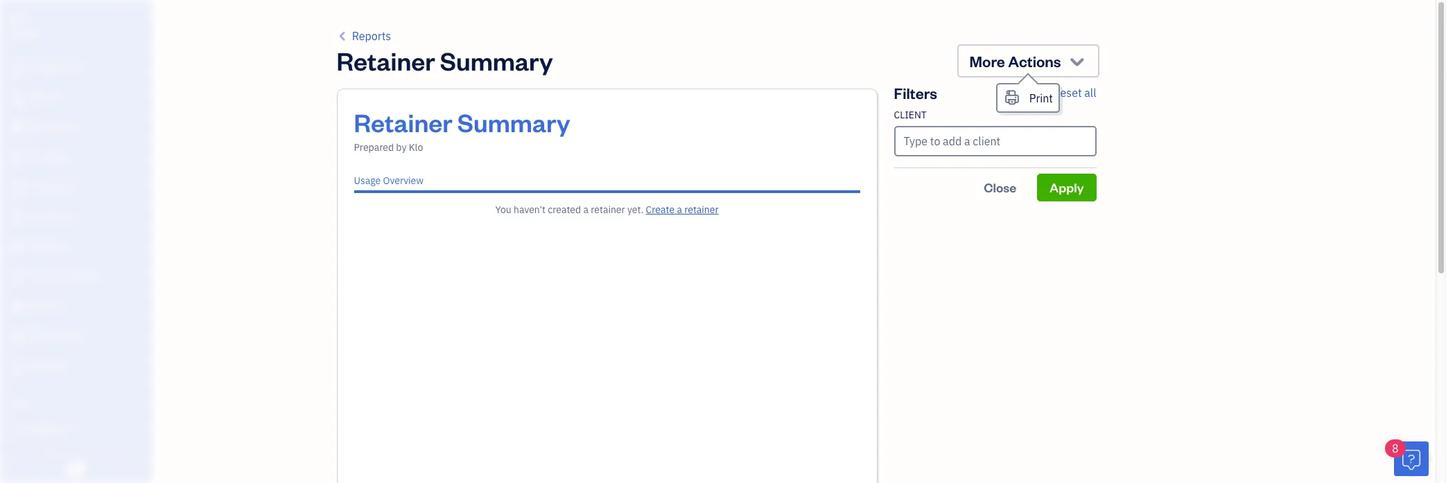 Task type: vqa. For each thing, say whether or not it's contained in the screenshot.
Type related to Project Type
no



Task type: locate. For each thing, give the bounding box(es) containing it.
reset all button
[[1054, 85, 1097, 101]]

more
[[970, 51, 1005, 71]]

retainer
[[591, 204, 625, 216], [684, 204, 719, 216]]

0 vertical spatial klo
[[11, 12, 26, 26]]

retainer for retainer summary prepared by klo
[[354, 106, 453, 139]]

1 vertical spatial summary
[[458, 106, 570, 139]]

all
[[1085, 86, 1097, 100]]

created
[[548, 204, 581, 216]]

freshbooks image
[[65, 462, 87, 478]]

apply
[[1050, 180, 1084, 196]]

klo right by
[[409, 141, 423, 154]]

overview
[[383, 175, 424, 187]]

a
[[583, 204, 589, 216], [677, 204, 682, 216]]

payment image
[[9, 181, 26, 195]]

reports button
[[337, 28, 391, 44]]

1 vertical spatial retainer
[[354, 106, 453, 139]]

8
[[1392, 442, 1399, 456]]

1 horizontal spatial a
[[677, 204, 682, 216]]

expense image
[[9, 211, 26, 225]]

close
[[984, 180, 1017, 196]]

summary for retainer summary prepared by klo
[[458, 106, 570, 139]]

more actions
[[970, 51, 1061, 71]]

reset
[[1054, 86, 1082, 100]]

project image
[[9, 241, 26, 254]]

members
[[34, 424, 71, 435]]

0 horizontal spatial a
[[583, 204, 589, 216]]

retainer
[[337, 44, 435, 77], [354, 106, 453, 139]]

money image
[[9, 300, 26, 314]]

1 horizontal spatial retainer
[[684, 204, 719, 216]]

Client text field
[[895, 128, 1095, 155]]

summary inside retainer summary prepared by klo
[[458, 106, 570, 139]]

retainer inside retainer summary prepared by klo
[[354, 106, 453, 139]]

retainer for retainer summary
[[337, 44, 435, 77]]

a right created
[[583, 204, 589, 216]]

you
[[495, 204, 512, 216]]

1 a from the left
[[583, 204, 589, 216]]

1 vertical spatial klo
[[409, 141, 423, 154]]

0 vertical spatial retainer
[[337, 44, 435, 77]]

klo
[[11, 12, 26, 26], [409, 141, 423, 154]]

client image
[[9, 92, 26, 105]]

retainer up by
[[354, 106, 453, 139]]

apps link
[[3, 392, 148, 417]]

retainer down reports
[[337, 44, 435, 77]]

you haven't created a retainer yet. create a retainer
[[495, 204, 719, 216]]

print button
[[998, 85, 1059, 112]]

retainer left yet.
[[591, 204, 625, 216]]

summary
[[440, 44, 553, 77], [458, 106, 570, 139]]

8 button
[[1385, 440, 1429, 477]]

0 horizontal spatial retainer
[[591, 204, 625, 216]]

1 retainer from the left
[[591, 204, 625, 216]]

0 horizontal spatial klo
[[11, 12, 26, 26]]

team
[[10, 424, 32, 435]]

items and services link
[[3, 444, 148, 468]]

1 horizontal spatial klo
[[409, 141, 423, 154]]

estimate image
[[9, 121, 26, 135]]

reset all
[[1054, 86, 1097, 100]]

summary for retainer summary
[[440, 44, 553, 77]]

klo up owner on the top left of page
[[11, 12, 26, 26]]

a right "create"
[[677, 204, 682, 216]]

0 vertical spatial summary
[[440, 44, 553, 77]]

retainer right "create"
[[684, 204, 719, 216]]



Task type: describe. For each thing, give the bounding box(es) containing it.
items and services
[[10, 450, 84, 461]]

2 retainer from the left
[[684, 204, 719, 216]]

dashboard image
[[9, 62, 26, 76]]

team members
[[10, 424, 71, 435]]

and
[[34, 450, 48, 461]]

usage
[[354, 175, 381, 187]]

main element
[[0, 0, 198, 484]]

klo owner
[[11, 12, 39, 39]]

chevronleft image
[[337, 28, 349, 44]]

reports
[[352, 29, 391, 43]]

chevrondown image
[[1068, 51, 1087, 71]]

chart image
[[9, 330, 26, 344]]

owner
[[11, 28, 39, 39]]

actions
[[1008, 51, 1061, 71]]

apply button
[[1037, 174, 1097, 202]]

create a retainer link
[[646, 204, 719, 216]]

invoice image
[[9, 151, 26, 165]]

haven't
[[514, 204, 546, 216]]

klo inside retainer summary prepared by klo
[[409, 141, 423, 154]]

team members link
[[3, 418, 148, 442]]

yet.
[[627, 204, 644, 216]]

retainer summary
[[337, 44, 553, 77]]

prepared
[[354, 141, 394, 154]]

2 a from the left
[[677, 204, 682, 216]]

report image
[[9, 360, 26, 374]]

timer image
[[9, 270, 26, 284]]

usage overview
[[354, 175, 424, 187]]

resource center badge image
[[1394, 442, 1429, 477]]

items
[[10, 450, 32, 461]]

create
[[646, 204, 675, 216]]

by
[[396, 141, 407, 154]]

close button
[[972, 174, 1029, 202]]

klo inside klo owner
[[11, 12, 26, 26]]

client
[[894, 109, 927, 121]]

apps
[[10, 399, 31, 410]]

services
[[50, 450, 84, 461]]

print
[[1030, 92, 1053, 105]]

retainer summary prepared by klo
[[354, 106, 570, 154]]

more actions button
[[957, 44, 1099, 78]]

filters
[[894, 83, 937, 103]]



